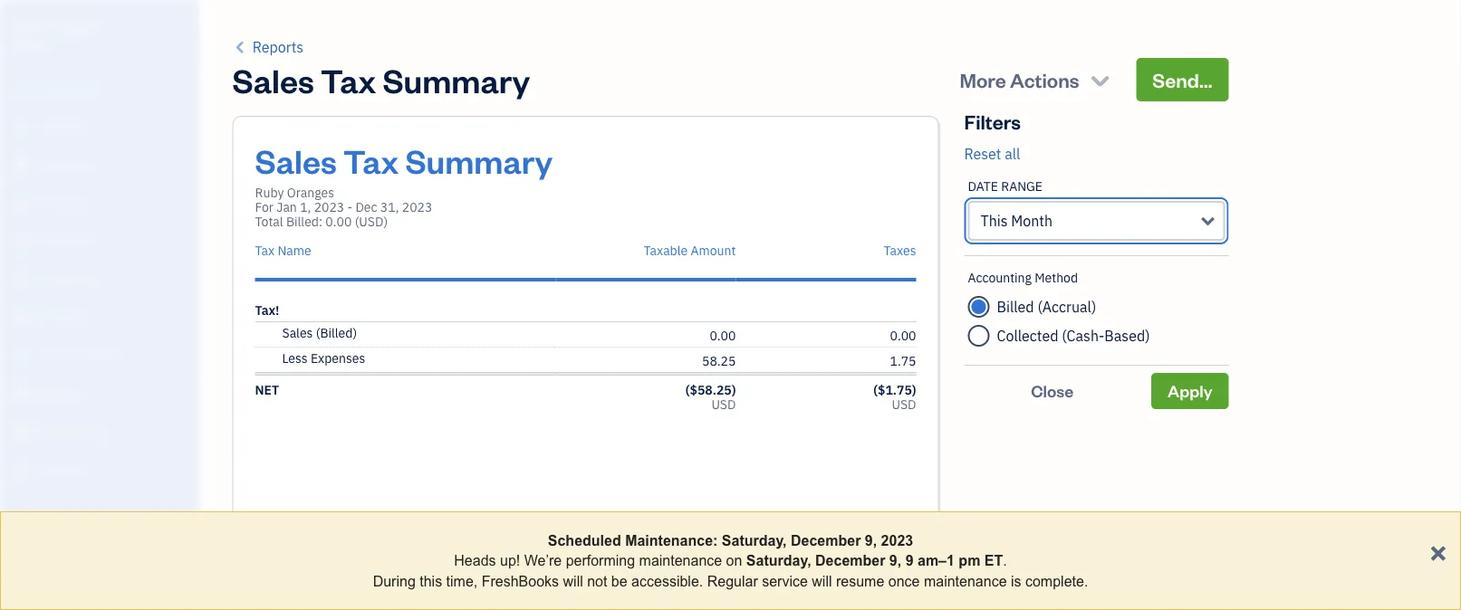 Task type: locate. For each thing, give the bounding box(es) containing it.
accounting method option group
[[968, 293, 1226, 351]]

0 vertical spatial tax
[[321, 58, 376, 101]]

58.25
[[702, 353, 736, 370]]

Date Range field
[[968, 201, 1226, 241]]

2 vertical spatial sales
[[282, 325, 313, 342]]

usd inside "($58.25) usd"
[[712, 396, 736, 413]]

0 vertical spatial maintenance
[[639, 553, 722, 569]]

month
[[1012, 212, 1053, 231]]

× dialog
[[0, 512, 1462, 611]]

0 horizontal spatial 2023
[[314, 199, 345, 216]]

oranges
[[48, 17, 99, 34], [287, 184, 334, 201]]

1 vertical spatial sales
[[255, 139, 337, 182]]

collected (cash-based)
[[997, 327, 1150, 346]]

1 horizontal spatial billed
[[997, 298, 1034, 317]]

usd for ($1.75)
[[892, 396, 917, 413]]

tax for sales tax summary
[[321, 58, 376, 101]]

0.00 right :
[[326, 213, 352, 230]]

maintenance down maintenance:
[[639, 553, 722, 569]]

more
[[960, 67, 1006, 92]]

close
[[1031, 381, 1074, 402]]

chevronleft image
[[232, 36, 249, 58]]

taxable amount
[[644, 242, 736, 259]]

sales up jan
[[255, 139, 337, 182]]

2023
[[314, 199, 345, 216], [402, 199, 433, 216], [881, 533, 914, 549]]

billed down accounting method
[[997, 298, 1034, 317]]

1 horizontal spatial will
[[812, 573, 832, 590]]

be
[[612, 573, 628, 590]]

up!
[[500, 553, 520, 569]]

0 horizontal spatial usd
[[359, 213, 384, 230]]

service
[[762, 573, 808, 590]]

name
[[278, 242, 311, 259]]

owner
[[14, 36, 51, 51]]

regular
[[707, 573, 758, 590]]

(accrual)
[[1038, 298, 1097, 317]]

billed
[[286, 213, 319, 230], [997, 298, 1034, 317]]

0 horizontal spatial ruby
[[14, 17, 46, 34]]

9, left 9
[[890, 553, 902, 569]]

0 vertical spatial ruby
[[14, 17, 46, 34]]

method
[[1035, 270, 1078, 286]]

1 horizontal spatial oranges
[[287, 184, 334, 201]]

2 horizontal spatial 2023
[[881, 533, 914, 549]]

sales inside sales tax summary ruby oranges for jan 1, 2023 - dec 31, 2023 total billed : 0.00 ( usd )
[[255, 139, 337, 182]]

for
[[255, 199, 274, 216]]

accounting method group
[[968, 270, 1226, 351]]

chevrondown image
[[1088, 67, 1113, 92]]

ruby
[[14, 17, 46, 34], [255, 184, 284, 201]]

send… button
[[1137, 58, 1229, 101]]

summary inside sales tax summary ruby oranges for jan 1, 2023 - dec 31, 2023 total billed : 0.00 ( usd )
[[405, 139, 553, 182]]

tax inside sales tax summary ruby oranges for jan 1, 2023 - dec 31, 2023 total billed : 0.00 ( usd )
[[343, 139, 399, 182]]

accessible.
[[632, 573, 703, 590]]

date range element
[[965, 165, 1229, 256]]

total
[[255, 213, 283, 230]]

2023 inside scheduled maintenance: saturday, december 9, 2023 heads up! we're performing maintenance on saturday, december 9, 9 am–1 pm et . during this time, freshbooks will not be accessible. regular service will resume once maintenance is complete.
[[881, 533, 914, 549]]

1 vertical spatial saturday,
[[747, 553, 812, 569]]

1 vertical spatial billed
[[997, 298, 1034, 317]]

send…
[[1153, 67, 1213, 92]]

×
[[1430, 535, 1447, 568]]

sales tax summary
[[232, 58, 530, 101]]

money image
[[12, 385, 34, 403]]

usd inside ($1.75) usd
[[892, 396, 917, 413]]

collected
[[997, 327, 1059, 346]]

0 horizontal spatial will
[[563, 573, 583, 590]]

9,
[[865, 533, 877, 549], [890, 553, 902, 569]]

sales for sales tax summary ruby oranges for jan 1, 2023 - dec 31, 2023 total billed : 0.00 ( usd )
[[255, 139, 337, 182]]

usd for ($58.25)
[[712, 396, 736, 413]]

billed (accrual)
[[997, 298, 1097, 317]]

0 horizontal spatial 0.00
[[326, 213, 352, 230]]

maintenance:
[[625, 533, 718, 549]]

tax
[[321, 58, 376, 101], [343, 139, 399, 182], [255, 242, 275, 259]]

2023 left -
[[314, 199, 345, 216]]

1 vertical spatial oranges
[[287, 184, 334, 201]]

apply
[[1168, 381, 1213, 402]]

will right service
[[812, 573, 832, 590]]

saturday, up service
[[747, 553, 812, 569]]

sales down reports
[[232, 58, 314, 101]]

dec
[[356, 199, 377, 216]]

0 horizontal spatial billed
[[286, 213, 319, 230]]

saturday,
[[722, 533, 787, 549], [747, 553, 812, 569]]

0.00 up 58.25
[[710, 328, 736, 344]]

usd inside sales tax summary ruby oranges for jan 1, 2023 - dec 31, 2023 total billed : 0.00 ( usd )
[[359, 213, 384, 230]]

0 vertical spatial oranges
[[48, 17, 99, 34]]

)
[[384, 213, 388, 230]]

sales (billed)
[[282, 325, 357, 342]]

expense image
[[12, 271, 34, 289]]

chart image
[[12, 423, 34, 441]]

0.00
[[326, 213, 352, 230], [710, 328, 736, 344], [890, 328, 917, 344]]

2023 up 9
[[881, 533, 914, 549]]

tax right reports button
[[321, 58, 376, 101]]

1 vertical spatial ruby
[[255, 184, 284, 201]]

oranges up "owner"
[[48, 17, 99, 34]]

billed up name
[[286, 213, 319, 230]]

0 vertical spatial billed
[[286, 213, 319, 230]]

tax up dec
[[343, 139, 399, 182]]

2 horizontal spatial usd
[[892, 396, 917, 413]]

usd down 1.75
[[892, 396, 917, 413]]

1 horizontal spatial usd
[[712, 396, 736, 413]]

($1.75) usd
[[874, 382, 917, 413]]

billed inside accounting method option group
[[997, 298, 1034, 317]]

maintenance
[[639, 553, 722, 569], [924, 573, 1007, 590]]

9, up the resume
[[865, 533, 877, 549]]

1 horizontal spatial ruby
[[255, 184, 284, 201]]

taxable
[[644, 242, 688, 259]]

(cash-
[[1062, 327, 1105, 346]]

0 vertical spatial 9,
[[865, 533, 877, 549]]

ruby up "total"
[[255, 184, 284, 201]]

2023 right 31,
[[402, 199, 433, 216]]

oranges inside ruby oranges owner
[[48, 17, 99, 34]]

will left not
[[563, 573, 583, 590]]

amount
[[691, 242, 736, 259]]

not
[[587, 573, 607, 590]]

maintenance down pm
[[924, 573, 1007, 590]]

oranges up :
[[287, 184, 334, 201]]

1 horizontal spatial 2023
[[402, 199, 433, 216]]

ruby oranges owner
[[14, 17, 99, 51]]

main element
[[0, 0, 245, 611]]

apps
[[14, 511, 41, 526]]

taxes
[[884, 242, 917, 259]]

pm
[[959, 553, 981, 569]]

reset all
[[965, 145, 1021, 164]]

($1.75)
[[874, 382, 917, 399]]

reset all button
[[965, 143, 1021, 165]]

2 vertical spatial tax
[[255, 242, 275, 259]]

0.00 up 1.75
[[890, 328, 917, 344]]

summary for sales tax summary ruby oranges for jan 1, 2023 - dec 31, 2023 total billed : 0.00 ( usd )
[[405, 139, 553, 182]]

will
[[563, 573, 583, 590], [812, 573, 832, 590]]

report image
[[12, 461, 34, 479]]

project image
[[12, 309, 34, 327]]

dashboard image
[[12, 81, 34, 99]]

tax down "total"
[[255, 242, 275, 259]]

1 vertical spatial summary
[[405, 139, 553, 182]]

1 vertical spatial maintenance
[[924, 573, 1007, 590]]

usd down 58.25
[[712, 396, 736, 413]]

more actions
[[960, 67, 1080, 92]]

summary
[[383, 58, 530, 101], [405, 139, 553, 182]]

sales tax summary ruby oranges for jan 1, 2023 - dec 31, 2023 total billed : 0.00 ( usd )
[[255, 139, 553, 230]]

0 vertical spatial summary
[[383, 58, 530, 101]]

tax for sales tax summary ruby oranges for jan 1, 2023 - dec 31, 2023 total billed : 0.00 ( usd )
[[343, 139, 399, 182]]

we're
[[524, 553, 562, 569]]

sales up less
[[282, 325, 313, 342]]

1 vertical spatial 9,
[[890, 553, 902, 569]]

31,
[[380, 199, 399, 216]]

0 vertical spatial sales
[[232, 58, 314, 101]]

saturday, up the "on" on the bottom
[[722, 533, 787, 549]]

0 horizontal spatial oranges
[[48, 17, 99, 34]]

this month
[[981, 212, 1053, 231]]

usd right -
[[359, 213, 384, 230]]

1 vertical spatial december
[[816, 553, 886, 569]]

.
[[1003, 553, 1007, 569]]

1 vertical spatial tax
[[343, 139, 399, 182]]

1,
[[300, 199, 311, 216]]

apps link
[[5, 503, 194, 535]]

ruby up "owner"
[[14, 17, 46, 34]]

is
[[1011, 573, 1022, 590]]



Task type: describe. For each thing, give the bounding box(es) containing it.
(
[[355, 213, 359, 230]]

tax!
[[255, 302, 279, 319]]

reset
[[965, 145, 1002, 164]]

net
[[255, 382, 279, 399]]

complete.
[[1026, 573, 1089, 590]]

sales for sales tax summary
[[232, 58, 314, 101]]

ruby inside ruby oranges owner
[[14, 17, 46, 34]]

ruby inside sales tax summary ruby oranges for jan 1, 2023 - dec 31, 2023 total billed : 0.00 ( usd )
[[255, 184, 284, 201]]

heads
[[454, 553, 496, 569]]

freshbooks
[[482, 573, 559, 590]]

0 horizontal spatial 9,
[[865, 533, 877, 549]]

resume
[[836, 573, 885, 590]]

scheduled maintenance: saturday, december 9, 2023 heads up! we're performing maintenance on saturday, december 9, 9 am–1 pm et . during this time, freshbooks will not be accessible. regular service will resume once maintenance is complete.
[[373, 533, 1089, 590]]

less expenses
[[282, 350, 365, 367]]

1 horizontal spatial 9,
[[890, 553, 902, 569]]

filters
[[965, 108, 1021, 134]]

payment image
[[12, 233, 34, 251]]

1 will from the left
[[563, 573, 583, 590]]

1 horizontal spatial maintenance
[[924, 573, 1007, 590]]

based)
[[1105, 327, 1150, 346]]

more actions button
[[944, 58, 1129, 101]]

2 will from the left
[[812, 573, 832, 590]]

1.75
[[890, 353, 917, 370]]

billed inside sales tax summary ruby oranges for jan 1, 2023 - dec 31, 2023 total billed : 0.00 ( usd )
[[286, 213, 319, 230]]

less
[[282, 350, 308, 367]]

1 horizontal spatial 0.00
[[710, 328, 736, 344]]

0.00 inside sales tax summary ruby oranges for jan 1, 2023 - dec 31, 2023 total billed : 0.00 ( usd )
[[326, 213, 352, 230]]

accounting method
[[968, 270, 1078, 286]]

this
[[420, 573, 442, 590]]

2 horizontal spatial 0.00
[[890, 328, 917, 344]]

all
[[1005, 145, 1021, 164]]

estimate image
[[12, 157, 34, 175]]

invoice image
[[12, 195, 34, 213]]

apply button
[[1152, 373, 1229, 410]]

tax name
[[255, 242, 311, 259]]

once
[[889, 573, 920, 590]]

during
[[373, 573, 416, 590]]

($58.25)
[[686, 382, 736, 399]]

reports
[[253, 38, 304, 57]]

client image
[[12, 119, 34, 137]]

-
[[348, 199, 353, 216]]

($58.25) usd
[[686, 382, 736, 413]]

close button
[[965, 373, 1141, 410]]

time,
[[446, 573, 478, 590]]

date
[[968, 178, 999, 195]]

(billed)
[[316, 325, 357, 342]]

0 vertical spatial december
[[791, 533, 861, 549]]

jan
[[277, 199, 297, 216]]

expenses
[[311, 350, 365, 367]]

range
[[1002, 178, 1043, 195]]

performing
[[566, 553, 635, 569]]

date range
[[968, 178, 1043, 195]]

oranges inside sales tax summary ruby oranges for jan 1, 2023 - dec 31, 2023 total billed : 0.00 ( usd )
[[287, 184, 334, 201]]

this
[[981, 212, 1008, 231]]

0 vertical spatial saturday,
[[722, 533, 787, 549]]

scheduled
[[548, 533, 621, 549]]

× button
[[1430, 535, 1447, 568]]

actions
[[1010, 67, 1080, 92]]

accounting
[[968, 270, 1032, 286]]

sales for sales (billed)
[[282, 325, 313, 342]]

on
[[726, 553, 742, 569]]

:
[[319, 213, 323, 230]]

summary for sales tax summary
[[383, 58, 530, 101]]

reports button
[[232, 36, 304, 58]]

timer image
[[12, 347, 34, 365]]

9
[[906, 553, 914, 569]]

am–1
[[918, 553, 955, 569]]

et
[[985, 553, 1003, 569]]

0 horizontal spatial maintenance
[[639, 553, 722, 569]]



Task type: vqa. For each thing, say whether or not it's contained in the screenshot.
The Go To Help ICON
no



